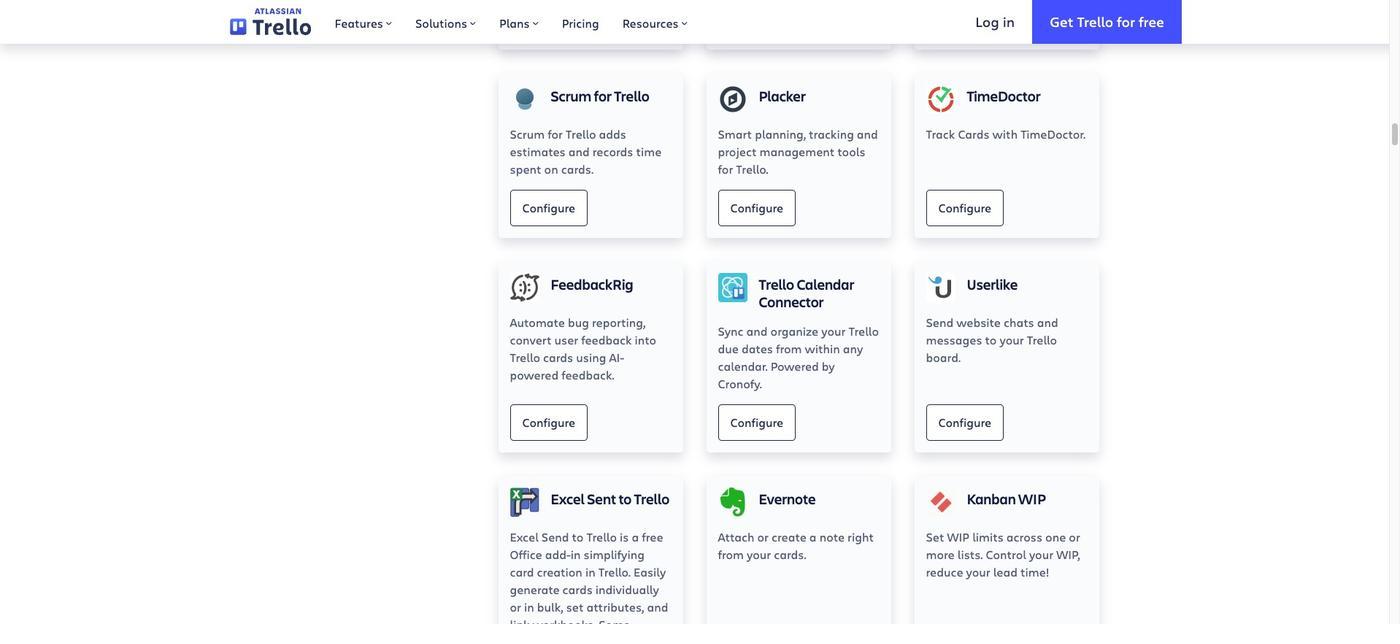 Task type: describe. For each thing, give the bounding box(es) containing it.
calendar.
[[718, 359, 768, 374]]

timedoctor.
[[1021, 127, 1086, 142]]

and inside sync and organize your trello due dates from within any calendar. powered by cronofy.
[[747, 324, 768, 339]]

one
[[1045, 530, 1066, 545]]

into
[[635, 332, 656, 348]]

pricing link
[[550, 0, 611, 44]]

trello inside sync and organize your trello due dates from within any calendar. powered by cronofy.
[[849, 324, 879, 339]]

attach or create a note right from your cards.
[[718, 530, 874, 562]]

configure for userlike
[[938, 414, 991, 430]]

in up creation
[[571, 547, 581, 562]]

lists.
[[958, 547, 983, 562]]

get
[[1050, 12, 1074, 30]]

configure link for userlike
[[926, 405, 1004, 441]]

placker
[[759, 86, 806, 106]]

smart planning, tracking and project management tools for trello.
[[718, 127, 878, 177]]

estimates
[[510, 144, 566, 159]]

lead
[[993, 565, 1018, 580]]

pricing
[[562, 15, 599, 31]]

add-
[[545, 547, 571, 562]]

is
[[620, 530, 629, 545]]

project
[[718, 144, 757, 159]]

connector
[[759, 292, 824, 312]]

send website chats and messages to your trello board.
[[926, 315, 1058, 365]]

plans button
[[488, 0, 550, 44]]

bug
[[568, 315, 589, 330]]

set
[[926, 530, 944, 545]]

kanban
[[967, 489, 1016, 509]]

trello inside excel send to trello is a free office add-in simplifying card creation in trello. easily generate cards individually or in bulk, set attributes, and link workbooks.
[[587, 530, 617, 545]]

reporting,
[[592, 315, 646, 330]]

excel for excel send to trello is a free office add-in simplifying card creation in trello. easily generate cards individually or in bulk, set attributes, and link workbooks.
[[510, 530, 539, 545]]

attributes,
[[587, 600, 644, 615]]

solutions
[[415, 15, 467, 31]]

create
[[772, 530, 807, 545]]

features
[[335, 15, 383, 31]]

cards inside automate bug reporting, convert user feedback into trello cards using ai- powered feedback.
[[543, 350, 573, 365]]

your inside send website chats and messages to your trello board.
[[1000, 332, 1024, 348]]

cards. inside "scrum for trello adds estimates and records time spent on cards."
[[561, 162, 594, 177]]

control
[[986, 547, 1026, 562]]

time
[[636, 144, 662, 159]]

to inside send website chats and messages to your trello board.
[[985, 332, 997, 348]]

smart
[[718, 127, 752, 142]]

automate
[[510, 315, 565, 330]]

trello inside automate bug reporting, convert user feedback into trello cards using ai- powered feedback.
[[510, 350, 540, 365]]

adds
[[599, 127, 626, 142]]

with
[[993, 127, 1018, 142]]

trello inside the trello calendar connector
[[759, 275, 794, 294]]

any
[[843, 341, 863, 357]]

scrum for trello adds estimates and records time spent on cards.
[[510, 127, 662, 177]]

for up adds
[[594, 86, 612, 106]]

organize
[[771, 324, 819, 339]]

configure for feedbackrig
[[522, 414, 575, 430]]

atlassian trello image
[[230, 8, 311, 36]]

website
[[957, 315, 1001, 330]]

scrum for trello
[[551, 86, 650, 106]]

configure for scrum for trello
[[522, 200, 575, 215]]

convert
[[510, 332, 552, 348]]

records
[[593, 144, 633, 159]]

send inside excel send to trello is a free office add-in simplifying card creation in trello. easily generate cards individually or in bulk, set attributes, and link workbooks.
[[542, 530, 569, 545]]

trello inside send website chats and messages to your trello board.
[[1027, 332, 1057, 348]]

scrum for scrum for trello adds estimates and records time spent on cards.
[[510, 127, 545, 142]]

configure for placker
[[730, 200, 783, 215]]

simplifying
[[584, 547, 645, 562]]

chats
[[1004, 315, 1034, 330]]

2 enable from the left
[[938, 11, 976, 27]]

time!
[[1021, 565, 1049, 580]]

trello up adds
[[614, 86, 650, 106]]

sync and organize your trello due dates from within any calendar. powered by cronofy.
[[718, 324, 879, 392]]

for inside "scrum for trello adds estimates and records time spent on cards."
[[548, 127, 563, 142]]

note
[[820, 530, 845, 545]]

and inside smart planning, tracking and project management tools for trello.
[[857, 127, 878, 142]]

a inside excel send to trello is a free office add-in simplifying card creation in trello. easily generate cards individually or in bulk, set attributes, and link workbooks.
[[632, 530, 639, 545]]

user
[[554, 332, 578, 348]]

track
[[926, 127, 955, 142]]

feedbackrig
[[551, 275, 633, 294]]

creation
[[537, 565, 582, 580]]

resources
[[623, 15, 679, 31]]

kanban wip
[[967, 489, 1046, 509]]

easily
[[634, 565, 666, 580]]

configure link for trello calendar connector
[[718, 405, 796, 441]]

configure for trello calendar connector
[[730, 414, 783, 430]]

ai-
[[609, 350, 624, 365]]

using
[[576, 350, 606, 365]]

tracking
[[809, 127, 854, 142]]

for inside get trello for free link
[[1117, 12, 1135, 30]]

1 horizontal spatial free
[[1139, 12, 1164, 30]]

configure link for scrum for trello
[[510, 190, 588, 227]]

userlike
[[967, 275, 1018, 294]]

automate bug reporting, convert user feedback into trello cards using ai- powered feedback.
[[510, 315, 656, 383]]

board.
[[926, 350, 961, 365]]

plans
[[499, 15, 530, 31]]

free inside excel send to trello is a free office add-in simplifying card creation in trello. easily generate cards individually or in bulk, set attributes, and link workbooks.
[[642, 530, 663, 545]]

attach
[[718, 530, 754, 545]]

management
[[760, 144, 835, 159]]

resources button
[[611, 0, 699, 44]]

wip,
[[1056, 547, 1080, 562]]

to for excel send to trello is a free office add-in simplifying card creation in trello. easily generate cards individually or in bulk, set attributes, and link workbooks.
[[572, 530, 584, 545]]

get trello for free link
[[1032, 0, 1182, 44]]

reduce
[[926, 565, 963, 580]]

more
[[926, 547, 955, 562]]

cards inside excel send to trello is a free office add-in simplifying card creation in trello. easily generate cards individually or in bulk, set attributes, and link workbooks.
[[563, 582, 593, 597]]

trello. inside smart planning, tracking and project management tools for trello.
[[736, 162, 768, 177]]

right
[[848, 530, 874, 545]]

cronofy.
[[718, 376, 762, 392]]



Task type: locate. For each thing, give the bounding box(es) containing it.
cards
[[958, 127, 990, 142]]

0 horizontal spatial wip
[[947, 530, 970, 545]]

trello. down simplifying
[[598, 565, 631, 580]]

or
[[757, 530, 769, 545], [1069, 530, 1080, 545], [510, 600, 521, 615]]

configure link for placker
[[718, 190, 796, 227]]

log in link
[[958, 0, 1032, 44]]

bulk,
[[537, 600, 563, 615]]

from
[[776, 341, 802, 357], [718, 547, 744, 562]]

solutions button
[[404, 0, 488, 44]]

cards
[[543, 350, 573, 365], [563, 582, 593, 597]]

from down attach
[[718, 547, 744, 562]]

0 vertical spatial cards
[[543, 350, 573, 365]]

0 horizontal spatial free
[[642, 530, 663, 545]]

tools
[[838, 144, 866, 159]]

0 vertical spatial from
[[776, 341, 802, 357]]

to up creation
[[572, 530, 584, 545]]

due
[[718, 341, 739, 357]]

2 vertical spatial to
[[572, 530, 584, 545]]

excel left sent
[[551, 489, 585, 509]]

0 vertical spatial trello.
[[736, 162, 768, 177]]

excel
[[551, 489, 585, 509], [510, 530, 539, 545]]

and inside "scrum for trello adds estimates and records time spent on cards."
[[569, 144, 590, 159]]

for down project
[[718, 162, 733, 177]]

send up messages
[[926, 315, 954, 330]]

or up link
[[510, 600, 521, 615]]

scrum
[[551, 86, 591, 106], [510, 127, 545, 142]]

evernote
[[759, 489, 816, 509]]

calendar
[[797, 275, 854, 294]]

enable link
[[510, 2, 573, 38], [926, 2, 989, 38]]

1 horizontal spatial a
[[810, 530, 817, 545]]

0 vertical spatial to
[[985, 332, 997, 348]]

1 vertical spatial from
[[718, 547, 744, 562]]

0 vertical spatial excel
[[551, 489, 585, 509]]

0 vertical spatial wip
[[1018, 489, 1046, 509]]

enable
[[522, 11, 560, 27], [938, 11, 976, 27]]

1 vertical spatial scrum
[[510, 127, 545, 142]]

or inside 'set wip limits across one or more lists. control your wip, reduce your lead time!'
[[1069, 530, 1080, 545]]

wip up "across"
[[1018, 489, 1046, 509]]

link
[[510, 617, 530, 624]]

sync
[[718, 324, 744, 339]]

and inside excel send to trello is a free office add-in simplifying card creation in trello. easily generate cards individually or in bulk, set attributes, and link workbooks.
[[647, 600, 668, 615]]

trello left adds
[[566, 127, 596, 142]]

to for excel sent to trello
[[619, 489, 632, 509]]

2 a from the left
[[810, 530, 817, 545]]

a right is
[[632, 530, 639, 545]]

individually
[[596, 582, 659, 597]]

0 horizontal spatial scrum
[[510, 127, 545, 142]]

wip up lists.
[[947, 530, 970, 545]]

2 horizontal spatial or
[[1069, 530, 1080, 545]]

trello right get
[[1077, 12, 1114, 30]]

1 horizontal spatial cards.
[[774, 547, 806, 562]]

2 enable link from the left
[[926, 2, 989, 38]]

or inside attach or create a note right from your cards.
[[757, 530, 769, 545]]

from inside sync and organize your trello due dates from within any calendar. powered by cronofy.
[[776, 341, 802, 357]]

set wip limits across one or more lists. control your wip, reduce your lead time!
[[926, 530, 1080, 580]]

trello. down project
[[736, 162, 768, 177]]

by
[[822, 359, 835, 374]]

log in
[[976, 12, 1015, 30]]

1 vertical spatial trello.
[[598, 565, 631, 580]]

1 horizontal spatial scrum
[[551, 86, 591, 106]]

from down "organize" on the bottom
[[776, 341, 802, 357]]

0 horizontal spatial enable link
[[510, 2, 573, 38]]

get trello for free
[[1050, 12, 1164, 30]]

send inside send website chats and messages to your trello board.
[[926, 315, 954, 330]]

feedback.
[[562, 367, 614, 383]]

0 horizontal spatial trello.
[[598, 565, 631, 580]]

scrum for scrum for trello
[[551, 86, 591, 106]]

wip for set
[[947, 530, 970, 545]]

your up time! on the right of page
[[1029, 547, 1054, 562]]

across
[[1007, 530, 1043, 545]]

a left note
[[810, 530, 817, 545]]

trello right sent
[[634, 489, 670, 509]]

features button
[[323, 0, 404, 44]]

2 horizontal spatial to
[[985, 332, 997, 348]]

trello inside "scrum for trello adds estimates and records time spent on cards."
[[566, 127, 596, 142]]

1 enable from the left
[[522, 11, 560, 27]]

0 horizontal spatial excel
[[510, 530, 539, 545]]

send up add-
[[542, 530, 569, 545]]

in right log
[[1003, 12, 1015, 30]]

and inside send website chats and messages to your trello board.
[[1037, 315, 1058, 330]]

log
[[976, 12, 999, 30]]

1 a from the left
[[632, 530, 639, 545]]

powered
[[510, 367, 559, 383]]

wip for kanban
[[1018, 489, 1046, 509]]

spent
[[510, 162, 541, 177]]

set
[[566, 600, 584, 615]]

office
[[510, 547, 542, 562]]

to down website
[[985, 332, 997, 348]]

to inside excel send to trello is a free office add-in simplifying card creation in trello. easily generate cards individually or in bulk, set attributes, and link workbooks.
[[572, 530, 584, 545]]

track cards with timedoctor.
[[926, 127, 1086, 142]]

your down chats
[[1000, 332, 1024, 348]]

your inside sync and organize your trello due dates from within any calendar. powered by cronofy.
[[821, 324, 846, 339]]

0 horizontal spatial cards.
[[561, 162, 594, 177]]

or left create
[[757, 530, 769, 545]]

cards. inside attach or create a note right from your cards.
[[774, 547, 806, 562]]

trello
[[1077, 12, 1114, 30], [614, 86, 650, 106], [566, 127, 596, 142], [759, 275, 794, 294], [849, 324, 879, 339], [1027, 332, 1057, 348], [510, 350, 540, 365], [634, 489, 670, 509], [587, 530, 617, 545]]

trello up any
[[849, 324, 879, 339]]

cards. right on
[[561, 162, 594, 177]]

configure link for timedoctor
[[926, 190, 1004, 227]]

0 vertical spatial send
[[926, 315, 954, 330]]

0 horizontal spatial to
[[572, 530, 584, 545]]

configure for timedoctor
[[938, 200, 991, 215]]

0 vertical spatial scrum
[[551, 86, 591, 106]]

free
[[1139, 12, 1164, 30], [642, 530, 663, 545]]

configure link for feedbackrig
[[510, 405, 588, 441]]

for inside smart planning, tracking and project management tools for trello.
[[718, 162, 733, 177]]

cards. down create
[[774, 547, 806, 562]]

trello calendar connector
[[759, 275, 854, 312]]

0 horizontal spatial or
[[510, 600, 521, 615]]

1 horizontal spatial send
[[926, 315, 954, 330]]

card
[[510, 565, 534, 580]]

1 vertical spatial to
[[619, 489, 632, 509]]

0 horizontal spatial a
[[632, 530, 639, 545]]

1 vertical spatial send
[[542, 530, 569, 545]]

scrum up "scrum for trello adds estimates and records time spent on cards."
[[551, 86, 591, 106]]

trello down convert
[[510, 350, 540, 365]]

a inside attach or create a note right from your cards.
[[810, 530, 817, 545]]

or inside excel send to trello is a free office add-in simplifying card creation in trello. easily generate cards individually or in bulk, set attributes, and link workbooks.
[[510, 600, 521, 615]]

1 horizontal spatial trello.
[[736, 162, 768, 177]]

cards.
[[561, 162, 594, 177], [774, 547, 806, 562]]

1 vertical spatial cards.
[[774, 547, 806, 562]]

your inside attach or create a note right from your cards.
[[747, 547, 771, 562]]

wip inside 'set wip limits across one or more lists. control your wip, reduce your lead time!'
[[947, 530, 970, 545]]

limits
[[973, 530, 1004, 545]]

1 horizontal spatial from
[[776, 341, 802, 357]]

scrum inside "scrum for trello adds estimates and records time spent on cards."
[[510, 127, 545, 142]]

for right get
[[1117, 12, 1135, 30]]

excel up office in the left of the page
[[510, 530, 539, 545]]

for up the estimates
[[548, 127, 563, 142]]

excel send to trello is a free office add-in simplifying card creation in trello. easily generate cards individually or in bulk, set attributes, and link workbooks.
[[510, 530, 668, 624]]

scrum up the estimates
[[510, 127, 545, 142]]

messages
[[926, 332, 982, 348]]

your up within
[[821, 324, 846, 339]]

configure link
[[510, 190, 588, 227], [718, 190, 796, 227], [926, 190, 1004, 227], [510, 405, 588, 441], [718, 405, 796, 441], [926, 405, 1004, 441]]

and down individually
[[647, 600, 668, 615]]

feedback
[[581, 332, 632, 348]]

dates
[[742, 341, 773, 357]]

and up dates
[[747, 324, 768, 339]]

timedoctor
[[967, 86, 1041, 106]]

within
[[805, 341, 840, 357]]

in
[[1003, 12, 1015, 30], [571, 547, 581, 562], [585, 565, 595, 580], [524, 600, 534, 615]]

in up link
[[524, 600, 534, 615]]

and left records
[[569, 144, 590, 159]]

1 enable link from the left
[[510, 2, 573, 38]]

cards up set
[[563, 582, 593, 597]]

1 horizontal spatial to
[[619, 489, 632, 509]]

excel for excel sent to trello
[[551, 489, 585, 509]]

trello down chats
[[1027, 332, 1057, 348]]

excel sent to trello
[[551, 489, 670, 509]]

your
[[821, 324, 846, 339], [1000, 332, 1024, 348], [747, 547, 771, 562], [1029, 547, 1054, 562], [966, 565, 990, 580]]

cards down user
[[543, 350, 573, 365]]

trello. inside excel send to trello is a free office add-in simplifying card creation in trello. easily generate cards individually or in bulk, set attributes, and link workbooks.
[[598, 565, 631, 580]]

0 horizontal spatial from
[[718, 547, 744, 562]]

0 horizontal spatial enable
[[522, 11, 560, 27]]

generate
[[510, 582, 560, 597]]

to right sent
[[619, 489, 632, 509]]

trello left "calendar"
[[759, 275, 794, 294]]

and up tools
[[857, 127, 878, 142]]

sent
[[587, 489, 616, 509]]

1 horizontal spatial excel
[[551, 489, 585, 509]]

and
[[857, 127, 878, 142], [569, 144, 590, 159], [1037, 315, 1058, 330], [747, 324, 768, 339], [647, 600, 668, 615]]

your down attach
[[747, 547, 771, 562]]

0 vertical spatial free
[[1139, 12, 1164, 30]]

excel inside excel send to trello is a free office add-in simplifying card creation in trello. easily generate cards individually or in bulk, set attributes, and link workbooks.
[[510, 530, 539, 545]]

1 horizontal spatial wip
[[1018, 489, 1046, 509]]

in down simplifying
[[585, 565, 595, 580]]

1 horizontal spatial enable
[[938, 11, 976, 27]]

0 horizontal spatial send
[[542, 530, 569, 545]]

or up wip,
[[1069, 530, 1080, 545]]

1 horizontal spatial or
[[757, 530, 769, 545]]

1 vertical spatial cards
[[563, 582, 593, 597]]

0 vertical spatial cards.
[[561, 162, 594, 177]]

1 horizontal spatial enable link
[[926, 2, 989, 38]]

trello up simplifying
[[587, 530, 617, 545]]

on
[[544, 162, 558, 177]]

powered
[[771, 359, 819, 374]]

1 vertical spatial wip
[[947, 530, 970, 545]]

configure
[[522, 200, 575, 215], [730, 200, 783, 215], [938, 200, 991, 215], [522, 414, 575, 430], [730, 414, 783, 430], [938, 414, 991, 430]]

your down lists.
[[966, 565, 990, 580]]

1 vertical spatial excel
[[510, 530, 539, 545]]

and right chats
[[1037, 315, 1058, 330]]

for
[[1117, 12, 1135, 30], [594, 86, 612, 106], [548, 127, 563, 142], [718, 162, 733, 177]]

1 vertical spatial free
[[642, 530, 663, 545]]

from inside attach or create a note right from your cards.
[[718, 547, 744, 562]]



Task type: vqa. For each thing, say whether or not it's contained in the screenshot.


